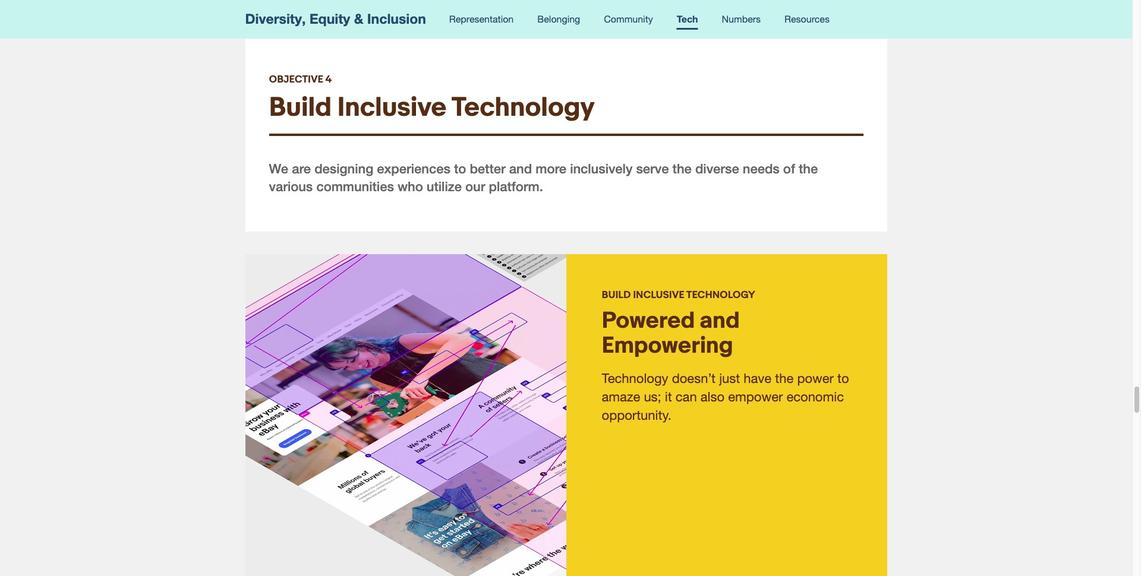 Task type: describe. For each thing, give the bounding box(es) containing it.
empower
[[728, 389, 783, 405]]

experiences
[[377, 161, 451, 176]]

build
[[602, 290, 631, 301]]

2 horizontal spatial the
[[799, 161, 818, 176]]

resources link
[[785, 13, 830, 30]]

just
[[719, 371, 740, 387]]

0 horizontal spatial the
[[673, 161, 692, 176]]

have
[[744, 371, 772, 387]]

serve
[[636, 161, 669, 176]]

technology doesn't just have the power to amaze us; it can also empower economic opportunity.
[[602, 371, 849, 423]]

are
[[292, 161, 311, 176]]

our
[[466, 179, 485, 195]]

empowering
[[602, 333, 733, 358]]

belonging link
[[538, 13, 580, 30]]

tech link
[[677, 13, 698, 30]]

0 vertical spatial technology
[[452, 92, 595, 122]]

needs
[[743, 161, 780, 176]]

power
[[797, 371, 834, 387]]

0 vertical spatial decorative image image
[[566, 0, 887, 16]]

sub navigation navigation
[[0, 0, 1133, 39]]

opportunity.
[[602, 408, 672, 423]]

we
[[269, 161, 288, 176]]

platform.
[[489, 179, 543, 195]]

amaze
[[602, 389, 640, 405]]

inclusive
[[633, 290, 685, 301]]

to inside the technology doesn't just have the power to amaze us; it can also empower economic opportunity.
[[838, 371, 849, 387]]

technology inside the technology doesn't just have the power to amaze us; it can also empower economic opportunity.
[[602, 371, 669, 387]]

diversity,
[[245, 11, 306, 27]]

community
[[604, 13, 653, 24]]

and inside the we are designing experiences to better and more inclusively serve the diverse needs of the various communities who utilize our platform.
[[509, 161, 532, 176]]

build inclusive technology
[[269, 92, 595, 122]]

it
[[665, 389, 672, 405]]

inclusion
[[367, 11, 426, 27]]

&
[[354, 11, 363, 27]]

1 vertical spatial decorative image image
[[245, 255, 566, 577]]

equity
[[310, 11, 350, 27]]

build
[[269, 92, 332, 122]]

objective 4
[[269, 74, 332, 85]]

technology
[[687, 290, 756, 301]]

can
[[676, 389, 697, 405]]



Task type: locate. For each thing, give the bounding box(es) containing it.
diversity, equity & inclusion link
[[245, 11, 426, 27]]

decorative image image
[[566, 0, 887, 16], [245, 255, 566, 577]]

technology
[[452, 92, 595, 122], [602, 371, 669, 387]]

objective
[[269, 74, 323, 85]]

the right serve in the right of the page
[[673, 161, 692, 176]]

1 horizontal spatial technology
[[602, 371, 669, 387]]

0 vertical spatial to
[[454, 161, 466, 176]]

inclusive
[[337, 92, 447, 122]]

the right have at right bottom
[[775, 371, 794, 387]]

and up platform.
[[509, 161, 532, 176]]

economic
[[787, 389, 844, 405]]

inclusively
[[570, 161, 633, 176]]

communities
[[317, 179, 394, 195]]

community link
[[604, 13, 653, 30]]

also
[[701, 389, 725, 405]]

resources
[[785, 13, 830, 24]]

diverse
[[696, 161, 739, 176]]

4
[[326, 74, 332, 85]]

designing
[[315, 161, 373, 176]]

of
[[784, 161, 795, 176]]

and
[[509, 161, 532, 176], [700, 308, 740, 334]]

and down technology
[[700, 308, 740, 334]]

to
[[454, 161, 466, 176], [838, 371, 849, 387]]

us;
[[644, 389, 662, 405]]

representation link
[[449, 13, 514, 30]]

0 horizontal spatial to
[[454, 161, 466, 176]]

0 horizontal spatial and
[[509, 161, 532, 176]]

powered
[[602, 308, 695, 334]]

1 horizontal spatial the
[[775, 371, 794, 387]]

belonging
[[538, 13, 580, 24]]

to right power
[[838, 371, 849, 387]]

diversity, equity & inclusion
[[245, 11, 426, 27]]

the inside the technology doesn't just have the power to amaze us; it can also empower economic opportunity.
[[775, 371, 794, 387]]

more
[[536, 161, 567, 176]]

representation
[[449, 13, 514, 24]]

and inside powered and empowering
[[700, 308, 740, 334]]

1 vertical spatial and
[[700, 308, 740, 334]]

numbers link
[[722, 13, 761, 30]]

to inside the we are designing experiences to better and more inclusively serve the diverse needs of the various communities who utilize our platform.
[[454, 161, 466, 176]]

better
[[470, 161, 506, 176]]

numbers
[[722, 13, 761, 24]]

various
[[269, 179, 313, 195]]

the
[[673, 161, 692, 176], [799, 161, 818, 176], [775, 371, 794, 387]]

0 horizontal spatial technology
[[452, 92, 595, 122]]

1 vertical spatial to
[[838, 371, 849, 387]]

tech
[[677, 13, 698, 24]]

we are designing experiences to better and more inclusively serve the diverse needs of the various communities who utilize our platform.
[[269, 161, 818, 195]]

powered and empowering
[[602, 308, 740, 358]]

who
[[398, 179, 423, 195]]

1 horizontal spatial and
[[700, 308, 740, 334]]

utilize
[[427, 179, 462, 195]]

build inclusive technology
[[602, 290, 756, 301]]

1 horizontal spatial to
[[838, 371, 849, 387]]

1 vertical spatial technology
[[602, 371, 669, 387]]

to up our
[[454, 161, 466, 176]]

the right of
[[799, 161, 818, 176]]

doesn't
[[672, 371, 716, 387]]

0 vertical spatial and
[[509, 161, 532, 176]]



Task type: vqa. For each thing, say whether or not it's contained in the screenshot.
decorative image
yes



